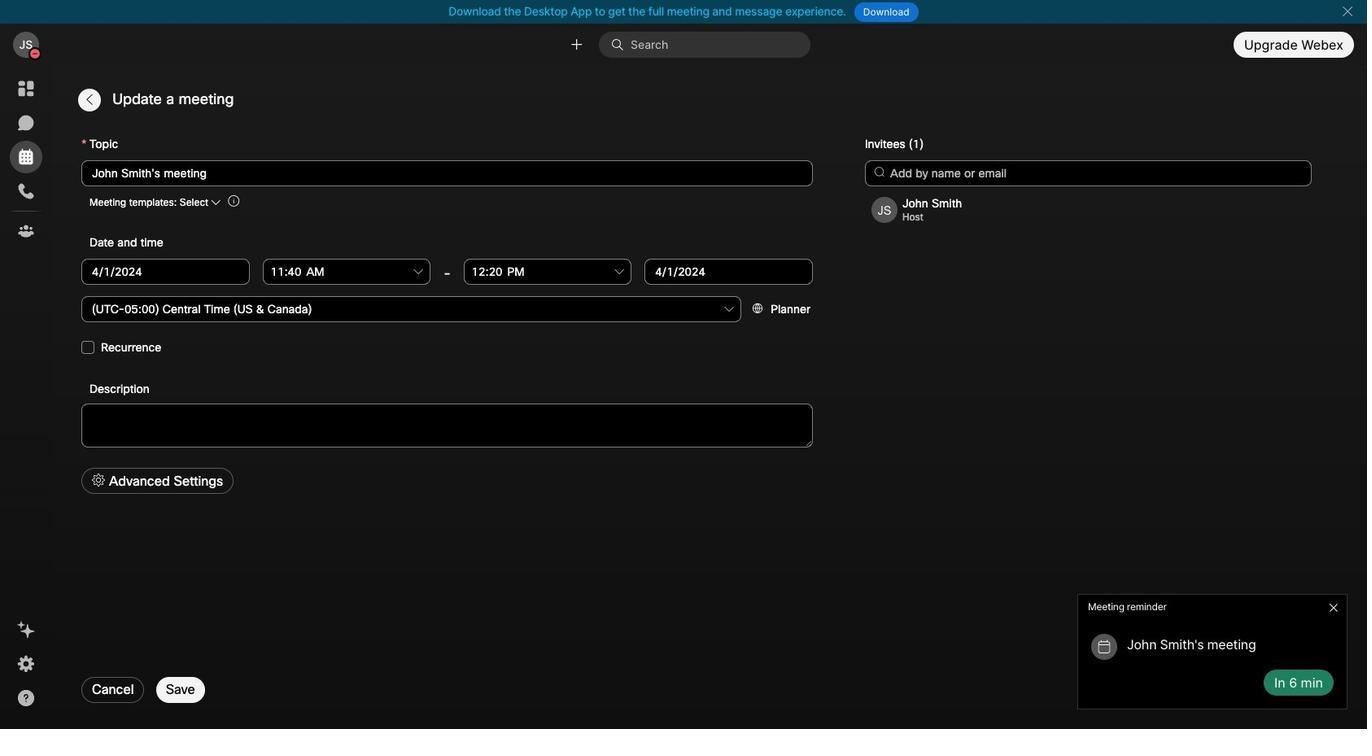 Task type: vqa. For each thing, say whether or not it's contained in the screenshot.
alert
yes



Task type: describe. For each thing, give the bounding box(es) containing it.
cancel_16 image
[[1342, 5, 1355, 18]]



Task type: locate. For each thing, give the bounding box(es) containing it.
webex tab list
[[10, 72, 42, 247]]

navigation
[[0, 66, 52, 729]]

alert
[[1071, 587, 1355, 716]]



